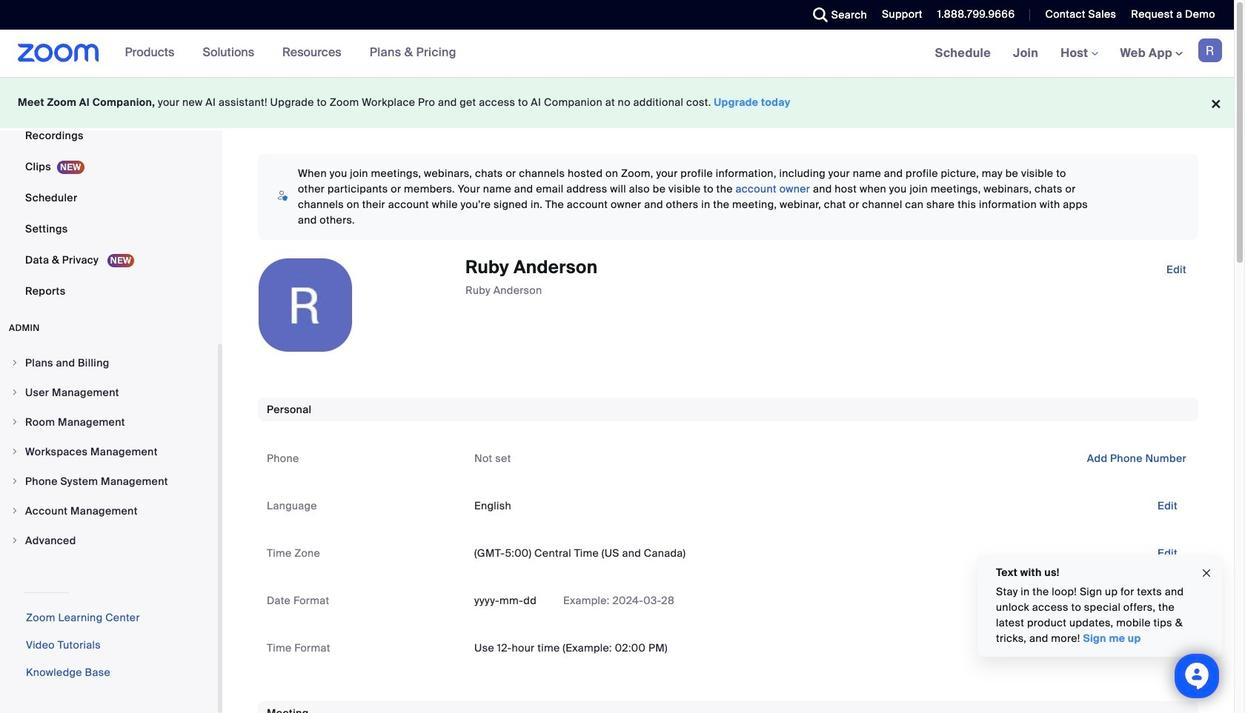 Task type: locate. For each thing, give the bounding box(es) containing it.
meetings navigation
[[924, 30, 1234, 78]]

zoom logo image
[[18, 44, 99, 62]]

close image
[[1201, 565, 1213, 582]]

banner
[[0, 30, 1234, 78]]

2 right image from the top
[[10, 388, 19, 397]]

1 vertical spatial right image
[[10, 507, 19, 516]]

3 menu item from the top
[[0, 408, 218, 437]]

3 right image from the top
[[10, 448, 19, 457]]

0 vertical spatial right image
[[10, 418, 19, 427]]

personal menu menu
[[0, 0, 218, 308]]

6 menu item from the top
[[0, 497, 218, 526]]

right image
[[10, 418, 19, 427], [10, 507, 19, 516]]

footer
[[0, 77, 1234, 128]]

right image
[[10, 359, 19, 368], [10, 388, 19, 397], [10, 448, 19, 457], [10, 477, 19, 486], [10, 537, 19, 546]]

menu item
[[0, 349, 218, 377], [0, 379, 218, 407], [0, 408, 218, 437], [0, 438, 218, 466], [0, 468, 218, 496], [0, 497, 218, 526], [0, 527, 218, 555]]

7 menu item from the top
[[0, 527, 218, 555]]

2 right image from the top
[[10, 507, 19, 516]]

edit user photo image
[[294, 299, 317, 312]]

1 right image from the top
[[10, 418, 19, 427]]



Task type: vqa. For each thing, say whether or not it's contained in the screenshot.
Personal associated with Personal Devices
no



Task type: describe. For each thing, give the bounding box(es) containing it.
5 menu item from the top
[[0, 468, 218, 496]]

2 menu item from the top
[[0, 379, 218, 407]]

4 menu item from the top
[[0, 438, 218, 466]]

profile picture image
[[1199, 39, 1223, 62]]

1 right image from the top
[[10, 359, 19, 368]]

user photo image
[[259, 259, 352, 352]]

5 right image from the top
[[10, 537, 19, 546]]

product information navigation
[[114, 30, 468, 77]]

4 right image from the top
[[10, 477, 19, 486]]

admin menu menu
[[0, 349, 218, 557]]

1 menu item from the top
[[0, 349, 218, 377]]



